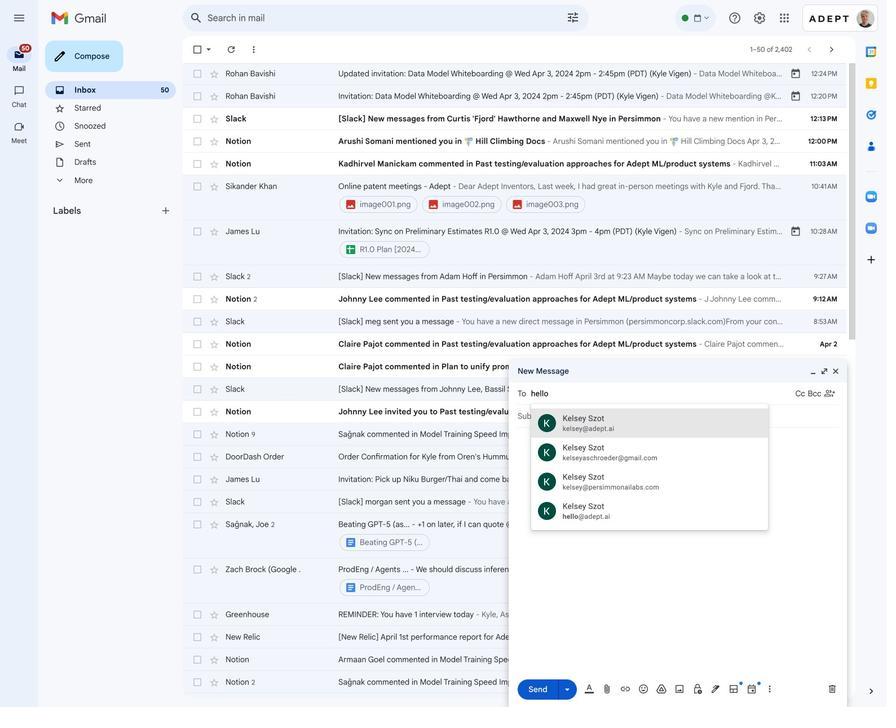 Task type: describe. For each thing, give the bounding box(es) containing it.
19 row from the top
[[183, 514, 846, 559]]

16 row from the top
[[183, 446, 846, 469]]

more email options image
[[248, 44, 259, 55]]

22 row from the top
[[183, 626, 846, 649]]

23 row from the top
[[183, 649, 846, 672]]

main menu image
[[12, 11, 26, 25]]

🚏 image
[[669, 137, 679, 147]]

13 row from the top
[[183, 378, 846, 401]]

17 row from the top
[[183, 469, 846, 491]]

support image
[[728, 11, 742, 25]]

insert emoji ‪(⌘⇧2)‬ image
[[638, 684, 649, 695]]

6 row from the top
[[183, 175, 846, 220]]

cell for seventh row from the bottom
[[806, 519, 846, 531]]

discard draft ‪(⌘⇧d)‬ image
[[827, 684, 838, 695]]

refresh image
[[226, 44, 237, 55]]

calendar event image
[[790, 68, 801, 80]]

Subject field
[[518, 411, 838, 422]]

To recipients text field
[[531, 384, 795, 404]]

8 row from the top
[[183, 266, 846, 288]]

set up a time to meet image
[[746, 684, 757, 695]]

14 row from the top
[[183, 401, 846, 423]]

more send options image
[[562, 684, 573, 696]]

cell for 14th row
[[806, 407, 846, 418]]

Search in mail search field
[[183, 5, 589, 32]]

18 row from the top
[[183, 491, 846, 514]]

21 row from the top
[[183, 604, 846, 626]]

Search in mail text field
[[208, 12, 535, 24]]

calendar event image for 2nd row from the top of the page
[[790, 91, 801, 102]]

Message Body text field
[[518, 434, 838, 668]]

attach files image
[[602, 684, 613, 695]]

2 row from the top
[[183, 85, 846, 108]]

close image
[[831, 367, 840, 376]]

select a layout image
[[728, 684, 739, 695]]

older image
[[826, 44, 837, 55]]

3 row from the top
[[183, 108, 846, 130]]

calendar event image for 7th row
[[790, 226, 801, 237]]

settings image
[[753, 11, 766, 25]]

15 row from the top
[[183, 423, 846, 446]]

insert signature image
[[710, 684, 721, 695]]

insert link ‪(⌘k)‬ image
[[620, 684, 631, 695]]

cell for 23th row from the top
[[806, 655, 846, 666]]



Task type: locate. For each thing, give the bounding box(es) containing it.
24 row from the top
[[183, 672, 846, 694]]

dialog
[[509, 360, 847, 708]]

cell for 5th row from the bottom
[[806, 610, 846, 621]]

5 row from the top
[[183, 153, 846, 175]]

cell for 11th row from the bottom of the page
[[806, 429, 846, 440]]

calendar event image
[[790, 91, 801, 102], [790, 226, 801, 237]]

2 calendar event image from the top
[[790, 226, 801, 237]]

insert photo image
[[674, 684, 685, 695]]

cell for sixth row from the bottom of the page
[[806, 564, 846, 576]]

gmail image
[[51, 7, 112, 29]]

1 calendar event image from the top
[[790, 91, 801, 102]]

heading
[[0, 64, 38, 73], [0, 100, 38, 109], [0, 136, 38, 145], [53, 205, 160, 217]]

🚏 image
[[464, 137, 473, 147]]

1 row from the top
[[183, 63, 846, 85]]

navigation
[[0, 36, 39, 708]]

advanced search options image
[[562, 6, 584, 29]]

11 row from the top
[[183, 333, 846, 356]]

25 row from the top
[[183, 694, 846, 708]]

None checkbox
[[192, 44, 203, 55], [192, 91, 203, 102], [192, 113, 203, 125], [192, 136, 203, 147], [192, 158, 203, 170], [192, 316, 203, 328], [192, 361, 203, 373], [192, 384, 203, 395], [192, 407, 203, 418], [192, 474, 203, 486], [192, 497, 203, 508], [192, 610, 203, 621], [192, 632, 203, 643], [192, 677, 203, 689], [192, 44, 203, 55], [192, 91, 203, 102], [192, 113, 203, 125], [192, 136, 203, 147], [192, 158, 203, 170], [192, 316, 203, 328], [192, 361, 203, 373], [192, 384, 203, 395], [192, 407, 203, 418], [192, 474, 203, 486], [192, 497, 203, 508], [192, 610, 203, 621], [192, 632, 203, 643], [192, 677, 203, 689]]

12 row from the top
[[183, 356, 846, 378]]

20 row from the top
[[183, 559, 846, 604]]

row
[[183, 63, 846, 85], [183, 85, 846, 108], [183, 108, 846, 130], [183, 130, 846, 153], [183, 153, 846, 175], [183, 175, 846, 220], [183, 220, 846, 266], [183, 266, 846, 288], [183, 288, 846, 311], [183, 311, 846, 333], [183, 333, 846, 356], [183, 356, 846, 378], [183, 378, 846, 401], [183, 401, 846, 423], [183, 423, 846, 446], [183, 446, 846, 469], [183, 469, 846, 491], [183, 491, 846, 514], [183, 514, 846, 559], [183, 559, 846, 604], [183, 604, 846, 626], [183, 626, 846, 649], [183, 649, 846, 672], [183, 672, 846, 694], [183, 694, 846, 708]]

cell
[[338, 181, 790, 215], [338, 226, 790, 260], [806, 407, 846, 418], [806, 429, 846, 440], [806, 452, 846, 463], [806, 474, 846, 486], [806, 497, 846, 508], [338, 519, 790, 553], [806, 519, 846, 531], [338, 564, 790, 598], [806, 564, 846, 576], [806, 610, 846, 621], [806, 632, 846, 643], [806, 655, 846, 666]]

7 row from the top
[[183, 220, 846, 266]]

cell for 18th row from the top of the page
[[806, 497, 846, 508]]

pop out image
[[820, 367, 829, 376]]

cell for 22th row from the top of the page
[[806, 632, 846, 643]]

cell for 17th row
[[806, 474, 846, 486]]

tab list
[[855, 36, 887, 667]]

0 vertical spatial calendar event image
[[790, 91, 801, 102]]

None checkbox
[[192, 68, 203, 80], [192, 181, 203, 192], [192, 226, 203, 237], [192, 271, 203, 283], [192, 294, 203, 305], [192, 339, 203, 350], [192, 429, 203, 440], [192, 452, 203, 463], [192, 519, 203, 531], [192, 564, 203, 576], [192, 655, 203, 666], [192, 68, 203, 80], [192, 181, 203, 192], [192, 226, 203, 237], [192, 271, 203, 283], [192, 294, 203, 305], [192, 339, 203, 350], [192, 429, 203, 440], [192, 452, 203, 463], [192, 519, 203, 531], [192, 564, 203, 576], [192, 655, 203, 666]]

1 vertical spatial calendar event image
[[790, 226, 801, 237]]

10 row from the top
[[183, 311, 846, 333]]

search in mail image
[[186, 8, 206, 28]]

toggle confidential mode image
[[692, 684, 703, 695]]

list box
[[531, 409, 768, 526]]

9 row from the top
[[183, 288, 846, 311]]

cell for 16th row from the top
[[806, 452, 846, 463]]

more options image
[[766, 684, 773, 695]]

minimize image
[[809, 367, 818, 376]]

4 row from the top
[[183, 130, 846, 153]]

insert files using drive image
[[656, 684, 667, 695]]



Task type: vqa. For each thing, say whether or not it's contained in the screenshot.
the information
no



